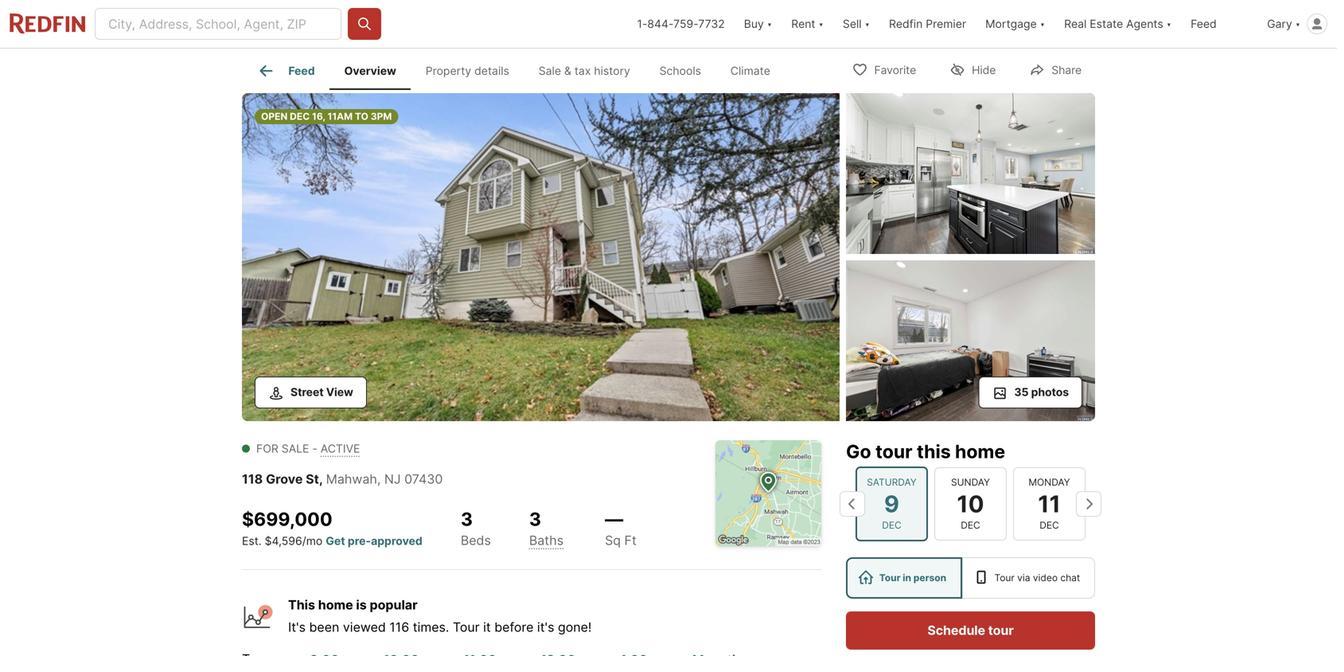 Task type: vqa. For each thing, say whether or not it's contained in the screenshot.
OVERVIEW
yes



Task type: describe. For each thing, give the bounding box(es) containing it.
view
[[326, 385, 353, 399]]

est.
[[242, 534, 262, 548]]

st
[[306, 471, 319, 487]]

tour in person option
[[846, 557, 962, 599]]

saturday
[[867, 476, 917, 488]]

35
[[1015, 385, 1029, 399]]

sell ▾ button
[[843, 0, 870, 48]]

▾ for gary ▾
[[1296, 17, 1301, 31]]

go
[[846, 440, 872, 463]]

dec
[[290, 111, 310, 122]]

real estate agents ▾ button
[[1055, 0, 1182, 48]]

map entry image
[[716, 440, 822, 546]]

schools tab
[[645, 52, 716, 90]]

118 grove st , mahwah , nj 07430
[[242, 471, 443, 487]]

details
[[475, 64, 510, 77]]

tour for schedule
[[989, 623, 1014, 638]]

video
[[1033, 572, 1058, 584]]

hide button
[[936, 53, 1010, 86]]

$4,596
[[265, 534, 302, 548]]

▾ for sell ▾
[[865, 17, 870, 31]]

redfin
[[889, 17, 923, 31]]

tour via video chat option
[[962, 557, 1096, 599]]

viewed
[[343, 619, 386, 635]]

3 baths
[[529, 508, 564, 548]]

feed link
[[257, 61, 315, 80]]

via
[[1018, 572, 1031, 584]]

street
[[291, 385, 324, 399]]

sunday 10 dec
[[951, 476, 990, 531]]

saturday 9 dec
[[867, 476, 917, 531]]

sale & tax history
[[539, 64, 630, 77]]

3 beds
[[461, 508, 491, 548]]

dec for 9
[[882, 520, 902, 531]]

tour for go
[[876, 440, 913, 463]]

premier
[[926, 17, 967, 31]]

overview
[[344, 64, 396, 77]]

118
[[242, 471, 263, 487]]

35 photos
[[1015, 385, 1069, 399]]

2 , from the left
[[377, 471, 381, 487]]

▾ for mortgage ▾
[[1040, 17, 1046, 31]]

-
[[312, 442, 318, 455]]

climate tab
[[716, 52, 785, 90]]

open
[[261, 111, 288, 122]]

go tour this home
[[846, 440, 1006, 463]]

mortgage
[[986, 17, 1037, 31]]

it
[[483, 619, 491, 635]]

climate
[[731, 64, 771, 77]]

in
[[903, 572, 912, 584]]

property details
[[426, 64, 510, 77]]

759-
[[674, 17, 699, 31]]

popular
[[370, 597, 418, 613]]

estate
[[1090, 17, 1124, 31]]

tour for tour in person
[[880, 572, 901, 584]]

116
[[390, 619, 409, 635]]

/mo
[[302, 534, 323, 548]]

to
[[355, 111, 369, 122]]

active link
[[321, 442, 360, 455]]

property details tab
[[411, 52, 524, 90]]

street view
[[291, 385, 353, 399]]

ft
[[625, 533, 637, 548]]

sale & tax history tab
[[524, 52, 645, 90]]

35 photos button
[[979, 377, 1083, 408]]

baths link
[[529, 532, 564, 548]]

▾ for rent ▾
[[819, 17, 824, 31]]

sell ▾
[[843, 17, 870, 31]]

buy
[[744, 17, 764, 31]]

3pm
[[371, 111, 392, 122]]

open dec 16, 11am to 3pm
[[261, 111, 392, 122]]

real estate agents ▾
[[1065, 17, 1172, 31]]

mortgage ▾ button
[[976, 0, 1055, 48]]

mortgage ▾
[[986, 17, 1046, 31]]

share
[[1052, 63, 1082, 77]]

hide
[[972, 63, 996, 77]]

gary
[[1268, 17, 1293, 31]]

feed inside button
[[1191, 17, 1217, 31]]

sell ▾ button
[[834, 0, 880, 48]]

5 ▾ from the left
[[1167, 17, 1172, 31]]

dec for 11
[[1040, 520, 1060, 531]]

photos
[[1032, 385, 1069, 399]]

real
[[1065, 17, 1087, 31]]

submit search image
[[357, 16, 373, 32]]

baths
[[529, 532, 564, 548]]

rent ▾
[[792, 17, 824, 31]]

is
[[356, 597, 367, 613]]

this
[[288, 597, 315, 613]]

overview tab
[[330, 52, 411, 90]]



Task type: locate. For each thing, give the bounding box(es) containing it.
3 for 3 baths
[[529, 508, 541, 530]]

history
[[594, 64, 630, 77]]

agents
[[1127, 17, 1164, 31]]

gary ▾
[[1268, 17, 1301, 31]]

feed inside tab list
[[289, 64, 315, 77]]

None button
[[856, 466, 928, 541], [935, 467, 1007, 541], [1014, 467, 1086, 541], [856, 466, 928, 541], [935, 467, 1007, 541], [1014, 467, 1086, 541]]

11
[[1038, 490, 1061, 518]]

▾ right "gary"
[[1296, 17, 1301, 31]]

tab list containing feed
[[242, 49, 798, 90]]

0 horizontal spatial ,
[[319, 471, 323, 487]]

pre-
[[348, 534, 371, 548]]

beds
[[461, 532, 491, 548]]

0 horizontal spatial tour
[[876, 440, 913, 463]]

1 ▾ from the left
[[767, 17, 772, 31]]

3 dec from the left
[[1040, 520, 1060, 531]]

1 3 from the left
[[461, 508, 473, 530]]

home inside this home is popular it's been viewed 116 times. tour it before it's gone!
[[318, 597, 353, 613]]

it's
[[288, 619, 306, 635]]

monday
[[1029, 476, 1071, 488]]

favorite
[[875, 63, 917, 77]]

1-844-759-7732
[[637, 17, 725, 31]]

real estate agents ▾ link
[[1065, 0, 1172, 48]]

been
[[309, 619, 339, 635]]

,
[[319, 471, 323, 487], [377, 471, 381, 487]]

dec down 11
[[1040, 520, 1060, 531]]

1 dec from the left
[[882, 520, 902, 531]]

0 horizontal spatial tour
[[453, 619, 480, 635]]

chat
[[1061, 572, 1081, 584]]

▾ right mortgage
[[1040, 17, 1046, 31]]

0 horizontal spatial home
[[318, 597, 353, 613]]

approved
[[371, 534, 423, 548]]

— sq ft
[[605, 508, 637, 548]]

sq
[[605, 533, 621, 548]]

rent ▾ button
[[792, 0, 824, 48]]

favorite button
[[839, 53, 930, 86]]

rent
[[792, 17, 816, 31]]

buy ▾ button
[[744, 0, 772, 48]]

previous image
[[840, 491, 865, 517]]

mahwah
[[326, 471, 377, 487]]

sunday
[[951, 476, 990, 488]]

schedule tour
[[928, 623, 1014, 638]]

0 horizontal spatial 3
[[461, 508, 473, 530]]

1 , from the left
[[319, 471, 323, 487]]

City, Address, School, Agent, ZIP search field
[[95, 8, 342, 40]]

redfin premier
[[889, 17, 967, 31]]

home up been
[[318, 597, 353, 613]]

&
[[564, 64, 572, 77]]

street view button
[[255, 377, 367, 408]]

sell
[[843, 17, 862, 31]]

home up sunday
[[955, 440, 1006, 463]]

2 ▾ from the left
[[819, 17, 824, 31]]

list box containing tour in person
[[846, 557, 1096, 599]]

10
[[957, 490, 985, 518]]

feed
[[1191, 17, 1217, 31], [289, 64, 315, 77]]

schools
[[660, 64, 701, 77]]

0 vertical spatial home
[[955, 440, 1006, 463]]

1 horizontal spatial feed
[[1191, 17, 1217, 31]]

this home is popular it's been viewed 116 times. tour it before it's gone!
[[288, 597, 592, 635]]

2 3 from the left
[[529, 508, 541, 530]]

nj
[[384, 471, 401, 487]]

3 up baths link
[[529, 508, 541, 530]]

grove
[[266, 471, 303, 487]]

▾ right rent
[[819, 17, 824, 31]]

feed button
[[1182, 0, 1258, 48]]

2 horizontal spatial tour
[[995, 572, 1015, 584]]

0 vertical spatial tour
[[876, 440, 913, 463]]

6 ▾ from the left
[[1296, 17, 1301, 31]]

feed up dec
[[289, 64, 315, 77]]

844-
[[648, 17, 674, 31]]

redfin premier button
[[880, 0, 976, 48]]

4 ▾ from the left
[[1040, 17, 1046, 31]]

tour left the in
[[880, 572, 901, 584]]

1 horizontal spatial home
[[955, 440, 1006, 463]]

07430
[[405, 471, 443, 487]]

tour via video chat
[[995, 572, 1081, 584]]

dec for 10
[[961, 520, 981, 531]]

times.
[[413, 619, 449, 635]]

active
[[321, 442, 360, 455]]

schedule tour button
[[846, 611, 1096, 650]]

1 vertical spatial tour
[[989, 623, 1014, 638]]

feed right agents in the right of the page
[[1191, 17, 1217, 31]]

0 horizontal spatial dec
[[882, 520, 902, 531]]

3 up beds
[[461, 508, 473, 530]]

1 horizontal spatial tour
[[880, 572, 901, 584]]

tour for tour via video chat
[[995, 572, 1015, 584]]

tab list
[[242, 49, 798, 90]]

1-
[[637, 17, 648, 31]]

2 horizontal spatial dec
[[1040, 520, 1060, 531]]

dec inside saturday 9 dec
[[882, 520, 902, 531]]

gone!
[[558, 619, 592, 635]]

3 inside 3 baths
[[529, 508, 541, 530]]

tour inside this home is popular it's been viewed 116 times. tour it before it's gone!
[[453, 619, 480, 635]]

1-844-759-7732 link
[[637, 17, 725, 31]]

tour
[[880, 572, 901, 584], [995, 572, 1015, 584], [453, 619, 480, 635]]

dec down 9
[[882, 520, 902, 531]]

it's
[[537, 619, 555, 635]]

list box
[[846, 557, 1096, 599]]

monday 11 dec
[[1029, 476, 1071, 531]]

buy ▾
[[744, 17, 772, 31]]

9
[[885, 490, 900, 518]]

7732
[[699, 17, 725, 31]]

tour right schedule
[[989, 623, 1014, 638]]

▾ right sell
[[865, 17, 870, 31]]

next image
[[1076, 491, 1102, 517]]

0 horizontal spatial feed
[[289, 64, 315, 77]]

1 vertical spatial home
[[318, 597, 353, 613]]

buy ▾ button
[[735, 0, 782, 48]]

1 horizontal spatial tour
[[989, 623, 1014, 638]]

1 vertical spatial feed
[[289, 64, 315, 77]]

0 vertical spatial feed
[[1191, 17, 1217, 31]]

dec inside sunday 10 dec
[[961, 520, 981, 531]]

tour up 'saturday'
[[876, 440, 913, 463]]

property
[[426, 64, 472, 77]]

1 horizontal spatial 3
[[529, 508, 541, 530]]

1 horizontal spatial dec
[[961, 520, 981, 531]]

dec inside monday 11 dec
[[1040, 520, 1060, 531]]

11am
[[328, 111, 353, 122]]

▾
[[767, 17, 772, 31], [819, 17, 824, 31], [865, 17, 870, 31], [1040, 17, 1046, 31], [1167, 17, 1172, 31], [1296, 17, 1301, 31]]

$699,000
[[242, 508, 333, 530]]

▾ right "buy" at the right top
[[767, 17, 772, 31]]

118 grove st, mahwah, nj 07430 image
[[242, 93, 840, 421], [846, 93, 1096, 254], [846, 260, 1096, 421]]

get
[[326, 534, 345, 548]]

16,
[[312, 111, 325, 122]]

tour
[[876, 440, 913, 463], [989, 623, 1014, 638]]

1 horizontal spatial ,
[[377, 471, 381, 487]]

dec down 10
[[961, 520, 981, 531]]

▾ for buy ▾
[[767, 17, 772, 31]]

3 ▾ from the left
[[865, 17, 870, 31]]

schedule
[[928, 623, 986, 638]]

tour inside button
[[989, 623, 1014, 638]]

before
[[495, 619, 534, 635]]

3 inside 3 beds
[[461, 508, 473, 530]]

, left nj
[[377, 471, 381, 487]]

tour left 'it'
[[453, 619, 480, 635]]

2 dec from the left
[[961, 520, 981, 531]]

tour left via
[[995, 572, 1015, 584]]

$699,000 est. $4,596 /mo get pre-approved
[[242, 508, 423, 548]]

this
[[917, 440, 951, 463]]

for
[[256, 442, 279, 455]]

mortgage ▾ button
[[986, 0, 1046, 48]]

▾ right agents in the right of the page
[[1167, 17, 1172, 31]]

, left mahwah
[[319, 471, 323, 487]]

3 for 3 beds
[[461, 508, 473, 530]]

3
[[461, 508, 473, 530], [529, 508, 541, 530]]



